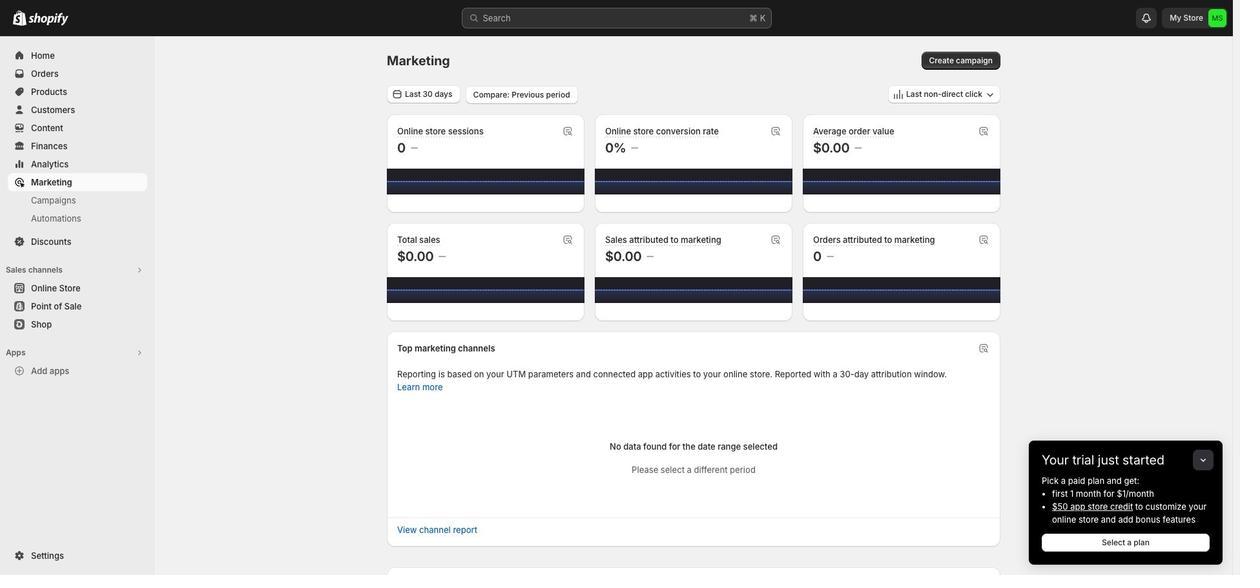 Task type: vqa. For each thing, say whether or not it's contained in the screenshot.
leftmost Shopify image
yes



Task type: locate. For each thing, give the bounding box(es) containing it.
shopify image
[[13, 10, 26, 26], [28, 13, 68, 26]]



Task type: describe. For each thing, give the bounding box(es) containing it.
my store image
[[1209, 9, 1227, 27]]

1 horizontal spatial shopify image
[[28, 13, 68, 26]]

0 horizontal spatial shopify image
[[13, 10, 26, 26]]



